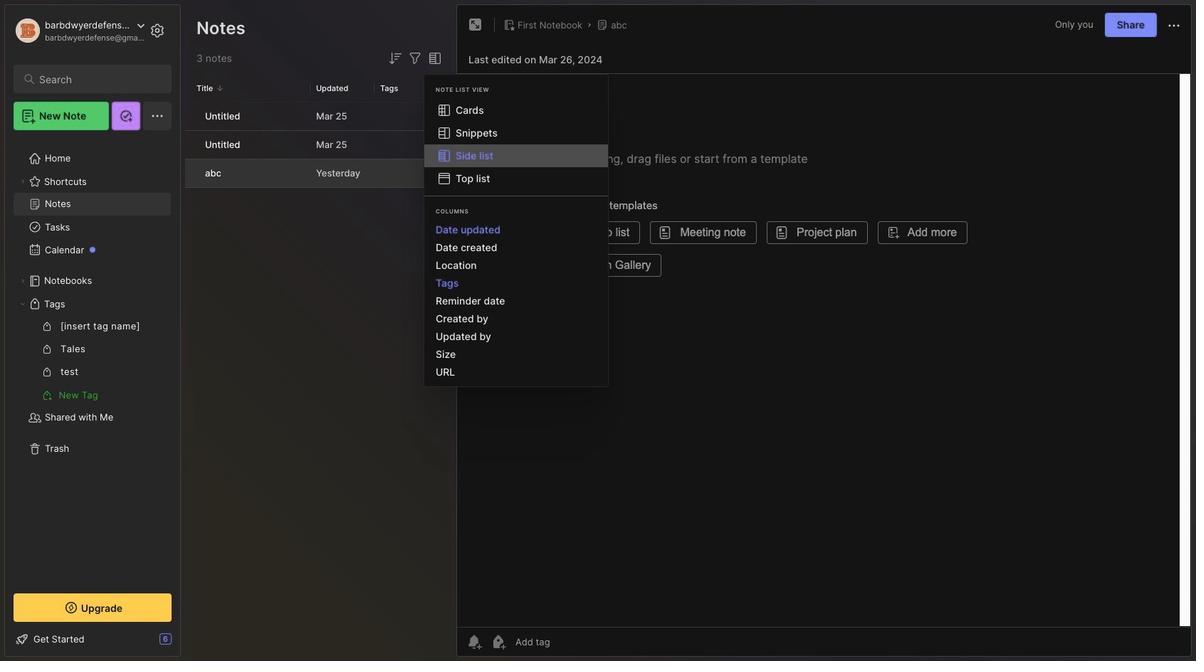 Task type: locate. For each thing, give the bounding box(es) containing it.
expand note image
[[467, 16, 484, 33]]

menu item
[[424, 145, 608, 167]]

group inside "tree"
[[14, 315, 171, 407]]

dropdown list menu
[[424, 99, 608, 190], [424, 221, 608, 381]]

row group
[[185, 103, 452, 189]]

2 cell from the top
[[185, 131, 197, 159]]

View options field
[[424, 50, 444, 67]]

0 vertical spatial cell
[[185, 103, 197, 130]]

Help and Learning task checklist field
[[5, 628, 180, 651]]

tree
[[5, 139, 180, 581]]

click to collapse image
[[180, 635, 190, 652]]

note window element
[[456, 4, 1192, 661]]

3 cell from the top
[[185, 159, 197, 187]]

none search field inside the main element
[[39, 70, 159, 88]]

0 vertical spatial dropdown list menu
[[424, 99, 608, 190]]

group
[[14, 315, 171, 407]]

expand notebooks image
[[19, 277, 27, 286]]

1 cell from the top
[[185, 103, 197, 130]]

2 vertical spatial cell
[[185, 159, 197, 187]]

Note Editor text field
[[457, 73, 1191, 627]]

2 dropdown list menu from the top
[[424, 221, 608, 381]]

cell
[[185, 103, 197, 130], [185, 131, 197, 159], [185, 159, 197, 187]]

settings image
[[149, 22, 166, 39]]

add filters image
[[407, 50, 424, 67]]

Account field
[[14, 16, 145, 45]]

None search field
[[39, 70, 159, 88]]

More actions field
[[1166, 16, 1183, 34]]

expand tags image
[[19, 300, 27, 308]]

more actions image
[[1166, 17, 1183, 34]]

1 vertical spatial cell
[[185, 131, 197, 159]]

1 vertical spatial dropdown list menu
[[424, 221, 608, 381]]



Task type: vqa. For each thing, say whether or not it's contained in the screenshot.
New Task icon in the top left of the page
no



Task type: describe. For each thing, give the bounding box(es) containing it.
main element
[[0, 0, 185, 661]]

tree inside the main element
[[5, 139, 180, 581]]

Add tag field
[[514, 636, 622, 649]]

Search text field
[[39, 73, 159, 86]]

1 dropdown list menu from the top
[[424, 99, 608, 190]]

Add filters field
[[407, 50, 424, 67]]

add tag image
[[490, 634, 507, 651]]

add a reminder image
[[466, 634, 483, 651]]

Sort options field
[[387, 50, 404, 67]]



